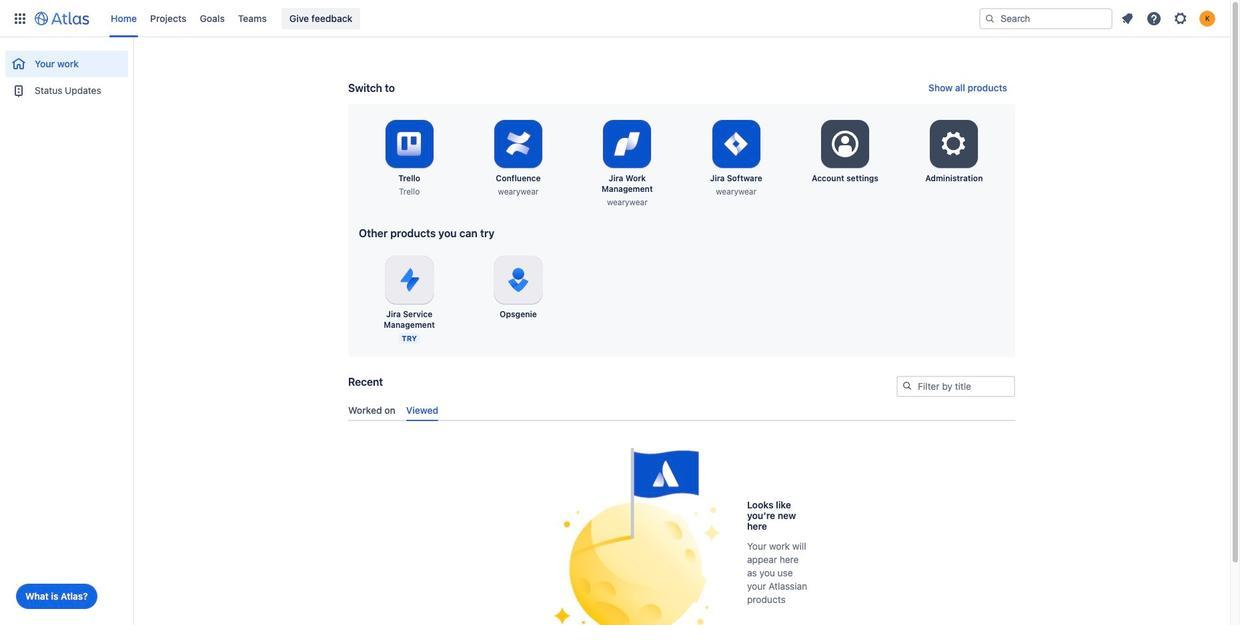Task type: vqa. For each thing, say whether or not it's contained in the screenshot.
the rightmost Settings icon
yes



Task type: describe. For each thing, give the bounding box(es) containing it.
account image
[[1199, 10, 1215, 26]]

settings image
[[1173, 10, 1189, 26]]

Search field
[[979, 8, 1113, 29]]

notifications image
[[1119, 10, 1135, 26]]

top element
[[8, 0, 979, 37]]

Filter by title field
[[898, 378, 1014, 396]]



Task type: locate. For each thing, give the bounding box(es) containing it.
1 horizontal spatial settings image
[[938, 128, 970, 160]]

help icon image
[[1146, 10, 1162, 26]]

group
[[5, 37, 128, 108]]

banner
[[0, 0, 1230, 37]]

tab list
[[343, 399, 1021, 422]]

search image
[[985, 13, 995, 24]]

0 horizontal spatial settings image
[[829, 128, 861, 160]]

switch to... image
[[12, 10, 28, 26]]

search image
[[902, 381, 913, 392]]

settings image
[[829, 128, 861, 160], [938, 128, 970, 160]]

2 settings image from the left
[[938, 128, 970, 160]]

1 settings image from the left
[[829, 128, 861, 160]]



